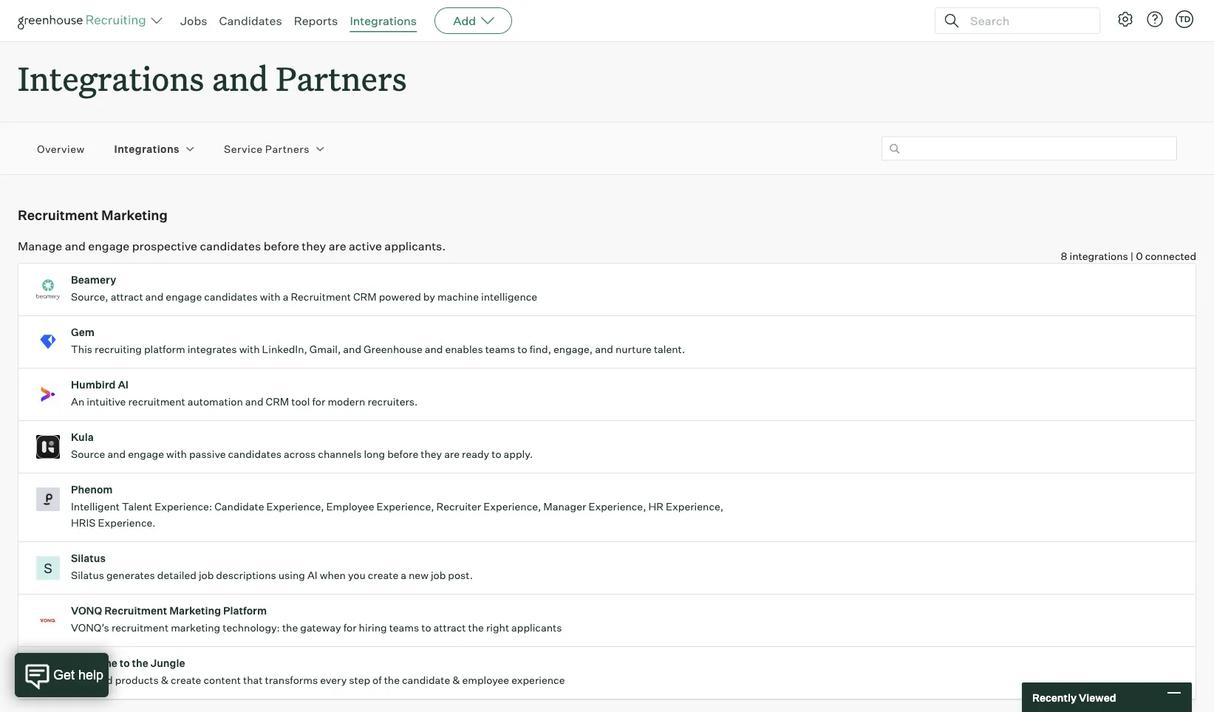 Task type: locate. For each thing, give the bounding box(es) containing it.
to right ready
[[492, 448, 502, 461]]

a inside beamery source, attract and engage candidates with a recruitment crm powered by machine intelligence
[[283, 291, 289, 304]]

1 horizontal spatial create
[[368, 569, 399, 582]]

1 & from the left
[[161, 674, 169, 687]]

they inside kula source and engage with passive candidates across channels long before they are ready to apply.
[[421, 448, 442, 461]]

for right tool
[[312, 396, 326, 409]]

0 vertical spatial recruitment
[[128, 396, 185, 409]]

1 horizontal spatial marketing
[[169, 605, 221, 618]]

0 horizontal spatial recruitment
[[18, 207, 99, 223]]

teams inside gem this recruiting platform integrates with linkedin, gmail, and greenhouse and enables teams to find, engage, and nurture talent.
[[486, 343, 516, 356]]

long
[[364, 448, 385, 461]]

with left passive
[[166, 448, 187, 461]]

ai inside humbird ai an intuitive recruitment automation and crm tool for modern recruiters.
[[118, 379, 129, 392]]

intelligent
[[71, 501, 120, 514]]

0 vertical spatial create
[[368, 569, 399, 582]]

crm
[[353, 291, 377, 304], [266, 396, 289, 409]]

integrations
[[350, 13, 417, 28], [18, 56, 204, 100], [114, 142, 180, 155]]

with inside beamery source, attract and engage candidates with a recruitment crm powered by machine intelligence
[[260, 291, 281, 304]]

with inside kula source and engage with passive candidates across channels long before they are ready to apply.
[[166, 448, 187, 461]]

0 horizontal spatial they
[[302, 239, 326, 253]]

experience
[[512, 674, 565, 687]]

to
[[518, 343, 528, 356], [492, 448, 502, 461], [422, 622, 431, 635], [120, 657, 130, 670]]

recruiting
[[95, 343, 142, 356]]

a up linkedin,
[[283, 291, 289, 304]]

0 vertical spatial with
[[260, 291, 281, 304]]

experience, left 'hr'
[[589, 501, 647, 514]]

engage inside kula source and engage with passive candidates across channels long before they are ready to apply.
[[128, 448, 164, 461]]

partners right service
[[265, 142, 310, 155]]

and inside kula source and engage with passive candidates across channels long before they are ready to apply.
[[108, 448, 126, 461]]

0 horizontal spatial before
[[264, 239, 299, 253]]

experience, left recruiter
[[377, 501, 434, 514]]

experience,
[[267, 501, 324, 514], [377, 501, 434, 514], [484, 501, 541, 514], [589, 501, 647, 514], [666, 501, 724, 514]]

are left ready
[[444, 448, 460, 461]]

this
[[71, 343, 92, 356]]

attract inside vonq recruitment marketing platform vonq's recruitment marketing technology: the gateway for hiring teams to attract the right applicants
[[434, 622, 466, 635]]

job
[[199, 569, 214, 582], [431, 569, 446, 582]]

2 vertical spatial engage
[[128, 448, 164, 461]]

0 vertical spatial marketing
[[101, 207, 168, 223]]

candidate
[[402, 674, 450, 687]]

candidates inside kula source and engage with passive candidates across channels long before they are ready to apply.
[[228, 448, 282, 461]]

ai up intuitive in the left bottom of the page
[[118, 379, 129, 392]]

marketing
[[101, 207, 168, 223], [169, 605, 221, 618]]

recruitment inside vonq recruitment marketing platform vonq's recruitment marketing technology: the gateway for hiring teams to attract the right applicants
[[112, 622, 169, 635]]

with up linkedin,
[[260, 291, 281, 304]]

0 vertical spatial integrations
[[350, 13, 417, 28]]

are
[[329, 239, 346, 253], [444, 448, 460, 461]]

create inside welcome to the jungle we build products & create content that transforms every step of the candidate & employee experience
[[171, 674, 201, 687]]

that
[[243, 674, 263, 687]]

and down prospective
[[145, 291, 164, 304]]

5 experience, from the left
[[666, 501, 724, 514]]

content
[[204, 674, 241, 687]]

a inside silatus silatus generates detailed job descriptions using ai when you create a new job post.
[[401, 569, 407, 582]]

with inside gem this recruiting platform integrates with linkedin, gmail, and greenhouse and enables teams to find, engage, and nurture talent.
[[239, 343, 260, 356]]

0 vertical spatial attract
[[111, 291, 143, 304]]

1 vertical spatial silatus
[[71, 569, 104, 582]]

passive
[[189, 448, 226, 461]]

configure image
[[1117, 10, 1135, 28]]

to inside kula source and engage with passive candidates across channels long before they are ready to apply.
[[492, 448, 502, 461]]

recruitment
[[18, 207, 99, 223], [291, 291, 351, 304], [104, 605, 167, 618]]

manage
[[18, 239, 62, 253]]

0 vertical spatial silatus
[[71, 552, 106, 565]]

1 horizontal spatial job
[[431, 569, 446, 582]]

overview link
[[37, 142, 85, 156]]

right
[[486, 622, 509, 635]]

silatus
[[71, 552, 106, 565], [71, 569, 104, 582]]

0 horizontal spatial marketing
[[101, 207, 168, 223]]

0 horizontal spatial &
[[161, 674, 169, 687]]

are left active
[[329, 239, 346, 253]]

modern
[[328, 396, 366, 409]]

jobs
[[180, 13, 207, 28]]

1 vertical spatial for
[[344, 622, 357, 635]]

0 vertical spatial teams
[[486, 343, 516, 356]]

1 horizontal spatial crm
[[353, 291, 377, 304]]

to up products
[[120, 657, 130, 670]]

0 horizontal spatial create
[[171, 674, 201, 687]]

ai left when
[[308, 569, 318, 582]]

1 horizontal spatial attract
[[434, 622, 466, 635]]

& left 'employee'
[[453, 674, 460, 687]]

intelligence
[[481, 291, 538, 304]]

beamery
[[71, 274, 116, 287]]

and
[[212, 56, 268, 100], [65, 239, 86, 253], [145, 291, 164, 304], [343, 343, 362, 356], [425, 343, 443, 356], [595, 343, 614, 356], [245, 396, 264, 409], [108, 448, 126, 461]]

1 horizontal spatial before
[[388, 448, 419, 461]]

for left 'hiring'
[[344, 622, 357, 635]]

create inside silatus silatus generates detailed job descriptions using ai when you create a new job post.
[[368, 569, 399, 582]]

2 vertical spatial with
[[166, 448, 187, 461]]

experience, left manager
[[484, 501, 541, 514]]

kula source and engage with passive candidates across channels long before they are ready to apply.
[[71, 431, 533, 461]]

None text field
[[882, 137, 1178, 161]]

marketing up prospective
[[101, 207, 168, 223]]

recruitment up gmail,
[[291, 291, 351, 304]]

integrations for integrations and partners
[[18, 56, 204, 100]]

create down jungle
[[171, 674, 201, 687]]

recently
[[1033, 692, 1077, 704]]

employee
[[327, 501, 374, 514]]

nurture
[[616, 343, 652, 356]]

1 vertical spatial integrations link
[[114, 142, 180, 156]]

0 vertical spatial integrations link
[[350, 13, 417, 28]]

1 horizontal spatial for
[[344, 622, 357, 635]]

1 vertical spatial marketing
[[169, 605, 221, 618]]

automation
[[188, 396, 243, 409]]

recruitment up jungle
[[112, 622, 169, 635]]

& down jungle
[[161, 674, 169, 687]]

engage up talent
[[128, 448, 164, 461]]

1 vertical spatial crm
[[266, 396, 289, 409]]

engage down recruitment marketing
[[88, 239, 130, 253]]

recruiters.
[[368, 396, 418, 409]]

welcome
[[71, 657, 117, 670]]

are inside kula source and engage with passive candidates across channels long before they are ready to apply.
[[444, 448, 460, 461]]

0 horizontal spatial job
[[199, 569, 214, 582]]

talent.
[[654, 343, 686, 356]]

1 vertical spatial recruitment
[[112, 622, 169, 635]]

2 vertical spatial candidates
[[228, 448, 282, 461]]

0 vertical spatial before
[[264, 239, 299, 253]]

1 horizontal spatial are
[[444, 448, 460, 461]]

applicants.
[[385, 239, 446, 253]]

partners down reports
[[276, 56, 407, 100]]

1 horizontal spatial &
[[453, 674, 460, 687]]

manage and engage prospective candidates before they are active applicants.
[[18, 239, 446, 253]]

attract left right
[[434, 622, 466, 635]]

1 horizontal spatial they
[[421, 448, 442, 461]]

every
[[320, 674, 347, 687]]

gem this recruiting platform integrates with linkedin, gmail, and greenhouse and enables teams to find, engage, and nurture talent.
[[71, 326, 686, 356]]

greenhouse recruiting image
[[18, 12, 151, 30]]

recruitment down generates
[[104, 605, 167, 618]]

for inside vonq recruitment marketing platform vonq's recruitment marketing technology: the gateway for hiring teams to attract the right applicants
[[344, 622, 357, 635]]

to left find,
[[518, 343, 528, 356]]

1 vertical spatial are
[[444, 448, 460, 461]]

candidates down the manage and engage prospective candidates before they are active applicants.
[[204, 291, 258, 304]]

1 job from the left
[[199, 569, 214, 582]]

service
[[224, 142, 263, 155]]

2 job from the left
[[431, 569, 446, 582]]

0 vertical spatial crm
[[353, 291, 377, 304]]

machine
[[438, 291, 479, 304]]

recruitment inside beamery source, attract and engage candidates with a recruitment crm powered by machine intelligence
[[291, 291, 351, 304]]

1 vertical spatial a
[[401, 569, 407, 582]]

0 vertical spatial candidates
[[200, 239, 261, 253]]

candidates
[[200, 239, 261, 253], [204, 291, 258, 304], [228, 448, 282, 461]]

0 vertical spatial they
[[302, 239, 326, 253]]

0 horizontal spatial crm
[[266, 396, 289, 409]]

candidates inside beamery source, attract and engage candidates with a recruitment crm powered by machine intelligence
[[204, 291, 258, 304]]

1 horizontal spatial recruitment
[[104, 605, 167, 618]]

silatus up vonq
[[71, 569, 104, 582]]

with left linkedin,
[[239, 343, 260, 356]]

0 vertical spatial for
[[312, 396, 326, 409]]

2 vertical spatial recruitment
[[104, 605, 167, 618]]

and right the source
[[108, 448, 126, 461]]

integrations and partners
[[18, 56, 407, 100]]

0 vertical spatial a
[[283, 291, 289, 304]]

0 horizontal spatial ai
[[118, 379, 129, 392]]

humbird
[[71, 379, 116, 392]]

1 vertical spatial before
[[388, 448, 419, 461]]

service partners
[[224, 142, 310, 155]]

and right automation
[[245, 396, 264, 409]]

1 horizontal spatial ai
[[308, 569, 318, 582]]

before up beamery source, attract and engage candidates with a recruitment crm powered by machine intelligence
[[264, 239, 299, 253]]

job right new
[[431, 569, 446, 582]]

recruitment right intuitive in the left bottom of the page
[[128, 396, 185, 409]]

create right you
[[368, 569, 399, 582]]

experience, down across at the left of the page
[[267, 501, 324, 514]]

of
[[373, 674, 382, 687]]

1 experience, from the left
[[267, 501, 324, 514]]

platform
[[223, 605, 267, 618]]

0 horizontal spatial teams
[[389, 622, 419, 635]]

create
[[368, 569, 399, 582], [171, 674, 201, 687]]

candidates left across at the left of the page
[[228, 448, 282, 461]]

1 vertical spatial integrations
[[18, 56, 204, 100]]

crm inside beamery source, attract and engage candidates with a recruitment crm powered by machine intelligence
[[353, 291, 377, 304]]

0 horizontal spatial a
[[283, 291, 289, 304]]

to up candidate
[[422, 622, 431, 635]]

products
[[115, 674, 159, 687]]

recruitment up the manage
[[18, 207, 99, 223]]

teams right 'hiring'
[[389, 622, 419, 635]]

teams right enables
[[486, 343, 516, 356]]

to inside gem this recruiting platform integrates with linkedin, gmail, and greenhouse and enables teams to find, engage, and nurture talent.
[[518, 343, 528, 356]]

a left new
[[401, 569, 407, 582]]

1 horizontal spatial integrations link
[[350, 13, 417, 28]]

crm left powered
[[353, 291, 377, 304]]

0 vertical spatial ai
[[118, 379, 129, 392]]

1 vertical spatial engage
[[166, 291, 202, 304]]

silatus down hris
[[71, 552, 106, 565]]

teams for hiring
[[389, 622, 419, 635]]

when
[[320, 569, 346, 582]]

marketing up marketing
[[169, 605, 221, 618]]

integrations for right integrations link
[[350, 13, 417, 28]]

2 horizontal spatial recruitment
[[291, 291, 351, 304]]

using
[[279, 569, 305, 582]]

1 vertical spatial ai
[[308, 569, 318, 582]]

ai inside silatus silatus generates detailed job descriptions using ai when you create a new job post.
[[308, 569, 318, 582]]

crm inside humbird ai an intuitive recruitment automation and crm tool for modern recruiters.
[[266, 396, 289, 409]]

1 horizontal spatial a
[[401, 569, 407, 582]]

vonq's
[[71, 622, 109, 635]]

you
[[348, 569, 366, 582]]

candidates right prospective
[[200, 239, 261, 253]]

the
[[282, 622, 298, 635], [468, 622, 484, 635], [132, 657, 148, 670], [384, 674, 400, 687]]

2 vertical spatial integrations
[[114, 142, 180, 155]]

a
[[283, 291, 289, 304], [401, 569, 407, 582]]

they
[[302, 239, 326, 253], [421, 448, 442, 461]]

job right the detailed
[[199, 569, 214, 582]]

1 vertical spatial teams
[[389, 622, 419, 635]]

1 vertical spatial with
[[239, 343, 260, 356]]

ai
[[118, 379, 129, 392], [308, 569, 318, 582]]

with
[[260, 291, 281, 304], [239, 343, 260, 356], [166, 448, 187, 461]]

0 horizontal spatial attract
[[111, 291, 143, 304]]

phenom
[[71, 484, 113, 497]]

partners
[[276, 56, 407, 100], [265, 142, 310, 155]]

they up beamery source, attract and engage candidates with a recruitment crm powered by machine intelligence
[[302, 239, 326, 253]]

the left right
[[468, 622, 484, 635]]

teams inside vonq recruitment marketing platform vonq's recruitment marketing technology: the gateway for hiring teams to attract the right applicants
[[389, 622, 419, 635]]

td button
[[1173, 7, 1197, 31]]

0 vertical spatial partners
[[276, 56, 407, 100]]

reports link
[[294, 13, 338, 28]]

0 horizontal spatial for
[[312, 396, 326, 409]]

they left ready
[[421, 448, 442, 461]]

for
[[312, 396, 326, 409], [344, 622, 357, 635]]

before right long
[[388, 448, 419, 461]]

and right the manage
[[65, 239, 86, 253]]

vonq recruitment marketing platform vonq's recruitment marketing technology: the gateway for hiring teams to attract the right applicants
[[71, 605, 562, 635]]

experience, right 'hr'
[[666, 501, 724, 514]]

overview
[[37, 142, 85, 155]]

engage down prospective
[[166, 291, 202, 304]]

recruitment
[[128, 396, 185, 409], [112, 622, 169, 635]]

1 vertical spatial recruitment
[[291, 291, 351, 304]]

0 vertical spatial are
[[329, 239, 346, 253]]

1 vertical spatial attract
[[434, 622, 466, 635]]

attract right source,
[[111, 291, 143, 304]]

crm left tool
[[266, 396, 289, 409]]

1 vertical spatial candidates
[[204, 291, 258, 304]]

|
[[1131, 250, 1134, 263]]

to inside welcome to the jungle we build products & create content that transforms every step of the candidate & employee experience
[[120, 657, 130, 670]]

1 vertical spatial create
[[171, 674, 201, 687]]

1 vertical spatial they
[[421, 448, 442, 461]]

1 horizontal spatial teams
[[486, 343, 516, 356]]



Task type: describe. For each thing, give the bounding box(es) containing it.
and left nurture at top
[[595, 343, 614, 356]]

talent
[[122, 501, 152, 514]]

post.
[[448, 569, 473, 582]]

3 experience, from the left
[[484, 501, 541, 514]]

0 vertical spatial engage
[[88, 239, 130, 253]]

gmail,
[[310, 343, 341, 356]]

engage,
[[554, 343, 593, 356]]

for inside humbird ai an intuitive recruitment automation and crm tool for modern recruiters.
[[312, 396, 326, 409]]

step
[[349, 674, 370, 687]]

2 experience, from the left
[[377, 501, 434, 514]]

attract inside beamery source, attract and engage candidates with a recruitment crm powered by machine intelligence
[[111, 291, 143, 304]]

td
[[1179, 14, 1191, 24]]

to inside vonq recruitment marketing platform vonq's recruitment marketing technology: the gateway for hiring teams to attract the right applicants
[[422, 622, 431, 635]]

tool
[[292, 396, 310, 409]]

the up products
[[132, 657, 148, 670]]

gateway
[[300, 622, 341, 635]]

find,
[[530, 343, 552, 356]]

2 silatus from the top
[[71, 569, 104, 582]]

hiring
[[359, 622, 387, 635]]

technology:
[[223, 622, 280, 635]]

and inside beamery source, attract and engage candidates with a recruitment crm powered by machine intelligence
[[145, 291, 164, 304]]

across
[[284, 448, 316, 461]]

integrates
[[188, 343, 237, 356]]

employee
[[462, 674, 510, 687]]

experience:
[[155, 501, 212, 514]]

candidates
[[219, 13, 282, 28]]

vonq
[[71, 605, 102, 618]]

and inside humbird ai an intuitive recruitment automation and crm tool for modern recruiters.
[[245, 396, 264, 409]]

prospective
[[132, 239, 197, 253]]

service partners link
[[224, 142, 310, 156]]

humbird ai an intuitive recruitment automation and crm tool for modern recruiters.
[[71, 379, 418, 409]]

greenhouse
[[364, 343, 423, 356]]

welcome to the jungle we build products & create content that transforms every step of the candidate & employee experience
[[71, 657, 565, 687]]

new
[[409, 569, 429, 582]]

candidates link
[[219, 13, 282, 28]]

recently viewed
[[1033, 692, 1117, 704]]

and down candidates
[[212, 56, 268, 100]]

hris
[[71, 517, 96, 530]]

experience.
[[98, 517, 156, 530]]

candidate
[[215, 501, 264, 514]]

applicants
[[512, 622, 562, 635]]

teams for enables
[[486, 343, 516, 356]]

viewed
[[1079, 692, 1117, 704]]

phenom intelligent talent experience: candidate experience, employee experience, recruiter experience, manager experience, hr experience, hris experience.
[[71, 484, 724, 530]]

apply.
[[504, 448, 533, 461]]

hr
[[649, 501, 664, 514]]

recruitment inside vonq recruitment marketing platform vonq's recruitment marketing technology: the gateway for hiring teams to attract the right applicants
[[104, 605, 167, 618]]

jobs link
[[180, 13, 207, 28]]

marketing
[[171, 622, 220, 635]]

intuitive
[[87, 396, 126, 409]]

an
[[71, 396, 85, 409]]

build
[[89, 674, 113, 687]]

linkedin,
[[262, 343, 307, 356]]

silatus silatus generates detailed job descriptions using ai when you create a new job post.
[[71, 552, 473, 582]]

1 vertical spatial partners
[[265, 142, 310, 155]]

8
[[1061, 250, 1068, 263]]

add button
[[435, 7, 513, 34]]

gem
[[71, 326, 95, 339]]

enables
[[445, 343, 483, 356]]

before inside kula source and engage with passive candidates across channels long before they are ready to apply.
[[388, 448, 419, 461]]

reports
[[294, 13, 338, 28]]

kula
[[71, 431, 94, 444]]

channels
[[318, 448, 362, 461]]

beamery source, attract and engage candidates with a recruitment crm powered by machine intelligence
[[71, 274, 538, 304]]

0 horizontal spatial are
[[329, 239, 346, 253]]

the left gateway
[[282, 622, 298, 635]]

8 integrations | 0 connected
[[1061, 250, 1197, 263]]

transforms
[[265, 674, 318, 687]]

integrations
[[1070, 250, 1129, 263]]

marketing inside vonq recruitment marketing platform vonq's recruitment marketing technology: the gateway for hiring teams to attract the right applicants
[[169, 605, 221, 618]]

by
[[424, 291, 435, 304]]

2 & from the left
[[453, 674, 460, 687]]

detailed
[[157, 569, 197, 582]]

the right of
[[384, 674, 400, 687]]

connected
[[1146, 250, 1197, 263]]

ready
[[462, 448, 490, 461]]

0 vertical spatial recruitment
[[18, 207, 99, 223]]

1 silatus from the top
[[71, 552, 106, 565]]

Search text field
[[967, 10, 1087, 31]]

td button
[[1176, 10, 1194, 28]]

and right gmail,
[[343, 343, 362, 356]]

integrations for left integrations link
[[114, 142, 180, 155]]

manager
[[544, 501, 587, 514]]

active
[[349, 239, 382, 253]]

recruitment inside humbird ai an intuitive recruitment automation and crm tool for modern recruiters.
[[128, 396, 185, 409]]

source
[[71, 448, 105, 461]]

descriptions
[[216, 569, 276, 582]]

0 horizontal spatial integrations link
[[114, 142, 180, 156]]

4 experience, from the left
[[589, 501, 647, 514]]

and left enables
[[425, 343, 443, 356]]

engage inside beamery source, attract and engage candidates with a recruitment crm powered by machine intelligence
[[166, 291, 202, 304]]

recruitment marketing
[[18, 207, 168, 223]]

source,
[[71, 291, 108, 304]]

0
[[1137, 250, 1144, 263]]

generates
[[106, 569, 155, 582]]

jungle
[[151, 657, 185, 670]]

add
[[453, 13, 476, 28]]



Task type: vqa. For each thing, say whether or not it's contained in the screenshot.
the rightmost report
no



